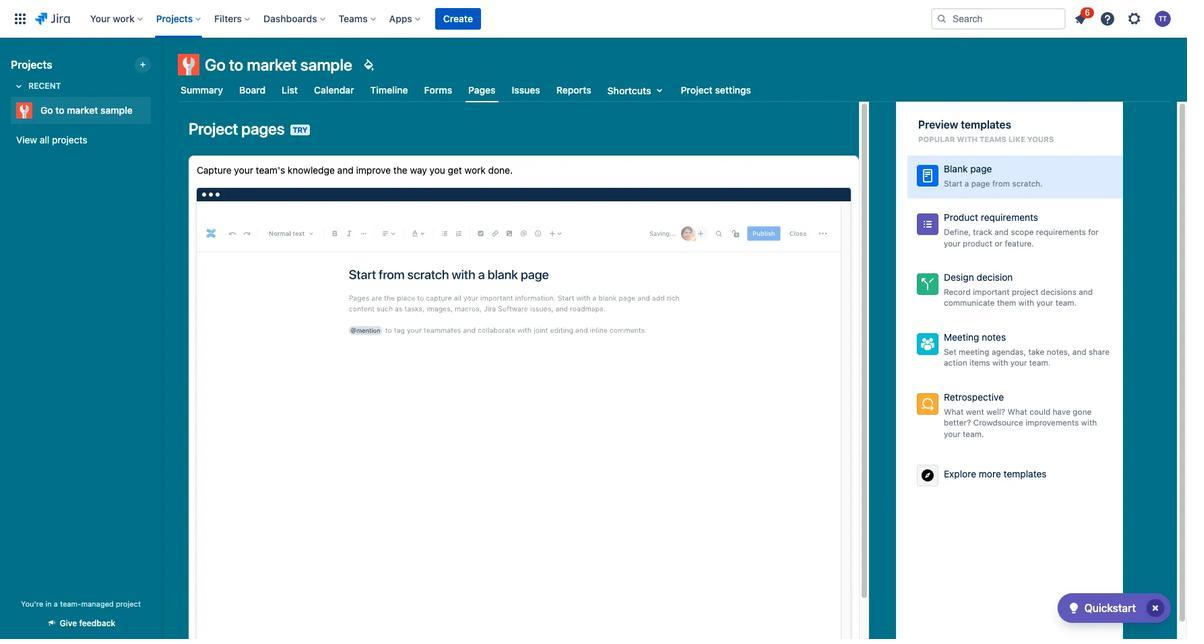 Task type: describe. For each thing, give the bounding box(es) containing it.
you're in a team-managed project
[[21, 600, 141, 608]]

reports link
[[554, 78, 594, 102]]

0 horizontal spatial go
[[40, 104, 53, 116]]

1 horizontal spatial go to market sample
[[205, 55, 352, 74]]

go to market sample link
[[11, 97, 146, 124]]

project for project settings
[[681, 84, 713, 96]]

you
[[430, 164, 445, 176]]

0 horizontal spatial go to market sample
[[40, 104, 133, 116]]

forms
[[424, 84, 452, 96]]

pages
[[468, 84, 496, 96]]

and inside product requirements define, track and scope requirements for your product or feature.
[[995, 227, 1009, 237]]

gone
[[1073, 407, 1092, 417]]

scratch.
[[1012, 178, 1043, 188]]

decision
[[977, 272, 1013, 283]]

popular
[[918, 135, 955, 144]]

get
[[448, 164, 462, 176]]

retrospective image
[[920, 396, 936, 412]]

for
[[1088, 227, 1099, 237]]

set
[[944, 347, 957, 357]]

your profile and settings image
[[1155, 11, 1171, 27]]

give feedback button
[[38, 612, 124, 635]]

your inside design decision record important project decisions and communicate them with your team.
[[1037, 298, 1053, 308]]

with inside the preview templates popular with teams like yours
[[957, 135, 978, 144]]

items
[[970, 358, 990, 368]]

define,
[[944, 227, 971, 237]]

1 vertical spatial project
[[116, 600, 141, 608]]

timeline
[[370, 84, 408, 96]]

them
[[997, 298, 1016, 308]]

1 horizontal spatial market
[[247, 55, 297, 74]]

preview
[[918, 119, 958, 131]]

search image
[[937, 13, 947, 24]]

set background color image
[[360, 57, 377, 73]]

quickstart
[[1085, 602, 1136, 615]]

list
[[282, 84, 298, 96]]

collapse recent projects image
[[11, 78, 27, 94]]

meeting notes set meeting agendas, take notes, and share action items with your team.
[[944, 332, 1110, 368]]

team's
[[256, 164, 285, 176]]

dashboards
[[264, 13, 317, 24]]

0 horizontal spatial projects
[[11, 59, 52, 71]]

meeting
[[944, 332, 979, 343]]

your work
[[90, 13, 135, 24]]

summary
[[181, 84, 223, 96]]

project settings
[[681, 84, 751, 96]]

issues link
[[509, 78, 543, 102]]

give feedback
[[60, 619, 115, 629]]

settings
[[715, 84, 751, 96]]

apps
[[389, 13, 412, 24]]

preview templates popular with teams like yours
[[918, 119, 1054, 144]]

reports
[[556, 84, 591, 96]]

add to starred image
[[147, 102, 163, 119]]

went
[[966, 407, 984, 417]]

view
[[16, 134, 37, 146]]

could
[[1030, 407, 1051, 417]]

1 what from the left
[[944, 407, 964, 417]]

capture your team's knowledge and improve the way you get work done.
[[197, 164, 513, 176]]

1 horizontal spatial work
[[465, 164, 486, 176]]

tab list containing pages
[[170, 78, 1179, 102]]

communicate
[[944, 298, 995, 308]]

record
[[944, 287, 971, 297]]

Search field
[[931, 8, 1066, 30]]

sidebar navigation image
[[147, 54, 177, 81]]

you're
[[21, 600, 43, 608]]

with inside retrospective what went well? what could have gone better? crowdsource improvements with your team.
[[1081, 418, 1097, 428]]

project pages
[[189, 119, 285, 138]]

banner containing your work
[[0, 0, 1187, 38]]

team. inside design decision record important project decisions and communicate them with your team.
[[1056, 298, 1077, 308]]

your left "team's" at left
[[234, 164, 253, 176]]

or
[[995, 238, 1003, 248]]

teams button
[[335, 8, 381, 30]]

0 vertical spatial requirements
[[981, 212, 1038, 223]]

team-
[[60, 600, 81, 608]]

project inside design decision record important project decisions and communicate them with your team.
[[1012, 287, 1039, 297]]

your
[[90, 13, 110, 24]]

create button
[[435, 8, 481, 30]]

notifications image
[[1073, 11, 1089, 27]]

try
[[293, 125, 308, 134]]

calendar
[[314, 84, 354, 96]]

yours
[[1027, 135, 1054, 144]]

filters
[[214, 13, 242, 24]]

more
[[979, 468, 1001, 480]]

take
[[1029, 347, 1045, 357]]

teams
[[980, 135, 1007, 144]]

1 vertical spatial requirements
[[1036, 227, 1086, 237]]

calendar link
[[311, 78, 357, 102]]

0 vertical spatial go
[[205, 55, 226, 74]]

issues
[[512, 84, 540, 96]]

in
[[45, 600, 52, 608]]

start
[[944, 178, 963, 188]]

2 what from the left
[[1008, 407, 1027, 417]]

create project image
[[137, 59, 148, 70]]

and left improve
[[337, 164, 354, 176]]

product
[[963, 238, 993, 248]]

1 vertical spatial a
[[54, 600, 58, 608]]

shortcuts
[[608, 85, 651, 96]]

team. for meeting notes
[[1029, 358, 1051, 368]]

better?
[[944, 418, 971, 428]]

decision image
[[920, 276, 936, 293]]

explore
[[944, 468, 976, 480]]

your inside retrospective what went well? what could have gone better? crowdsource improvements with your team.
[[944, 429, 961, 439]]

quickstart button
[[1058, 594, 1171, 623]]

a inside blank page start a page from scratch.
[[965, 178, 969, 188]]



Task type: vqa. For each thing, say whether or not it's contained in the screenshot.
the topmost management
no



Task type: locate. For each thing, give the bounding box(es) containing it.
0 horizontal spatial sample
[[100, 104, 133, 116]]

teams
[[339, 13, 368, 24]]

feature.
[[1005, 238, 1034, 248]]

banner
[[0, 0, 1187, 38]]

0 vertical spatial project
[[681, 84, 713, 96]]

and inside design decision record important project decisions and communicate them with your team.
[[1079, 287, 1093, 297]]

1 horizontal spatial sample
[[300, 55, 352, 74]]

0 vertical spatial project
[[1012, 287, 1039, 297]]

forms link
[[422, 78, 455, 102]]

with down "gone"
[[1081, 418, 1097, 428]]

0 horizontal spatial project
[[189, 119, 238, 138]]

appswitcher icon image
[[12, 11, 28, 27]]

team. down take
[[1029, 358, 1051, 368]]

and inside meeting notes set meeting agendas, take notes, and share action items with your team.
[[1073, 347, 1087, 357]]

feedback
[[79, 619, 115, 629]]

like
[[1009, 135, 1025, 144]]

blank page start a page from scratch.
[[944, 163, 1043, 188]]

view all projects
[[16, 134, 87, 146]]

project settings link
[[678, 78, 754, 102]]

go to market sample up view all projects link
[[40, 104, 133, 116]]

blank
[[944, 163, 968, 175]]

with down agendas,
[[992, 358, 1008, 368]]

and left share
[[1073, 347, 1087, 357]]

action
[[944, 358, 967, 368]]

design
[[944, 272, 974, 283]]

explore more templates button
[[908, 455, 1123, 496]]

have
[[1053, 407, 1071, 417]]

the
[[393, 164, 407, 176]]

market up 'list'
[[247, 55, 297, 74]]

1 vertical spatial team.
[[1029, 358, 1051, 368]]

requirements up 'scope'
[[981, 212, 1038, 223]]

sample up calendar
[[300, 55, 352, 74]]

0 vertical spatial templates
[[961, 119, 1011, 131]]

summary link
[[178, 78, 226, 102]]

view all projects link
[[11, 128, 151, 152]]

help image
[[1100, 11, 1116, 27]]

product requirements define, track and scope requirements for your product or feature.
[[944, 212, 1099, 248]]

project
[[1012, 287, 1039, 297], [116, 600, 141, 608]]

what up the better?
[[944, 407, 964, 417]]

1 vertical spatial go
[[40, 104, 53, 116]]

timeline link
[[368, 78, 411, 102]]

6
[[1085, 7, 1090, 18]]

team. down the better?
[[963, 429, 984, 439]]

meeting notes image
[[920, 336, 936, 352]]

page left from
[[971, 178, 990, 188]]

and right decisions
[[1079, 287, 1093, 297]]

team.
[[1056, 298, 1077, 308], [1029, 358, 1051, 368], [963, 429, 984, 439]]

tab list
[[170, 78, 1179, 102]]

team. inside meeting notes set meeting agendas, take notes, and share action items with your team.
[[1029, 358, 1051, 368]]

go
[[205, 55, 226, 74], [40, 104, 53, 116]]

work inside popup button
[[113, 13, 135, 24]]

go up summary
[[205, 55, 226, 74]]

0 vertical spatial projects
[[156, 13, 193, 24]]

and up or
[[995, 227, 1009, 237]]

1 vertical spatial to
[[55, 104, 64, 116]]

improve
[[356, 164, 391, 176]]

1 vertical spatial project
[[189, 119, 238, 138]]

crowdsource
[[973, 418, 1023, 428]]

your down the better?
[[944, 429, 961, 439]]

your inside product requirements define, track and scope requirements for your product or feature.
[[944, 238, 961, 248]]

[object object] confluence template image
[[197, 201, 841, 564]]

to down recent at the left
[[55, 104, 64, 116]]

1 vertical spatial sample
[[100, 104, 133, 116]]

your inside meeting notes set meeting agendas, take notes, and share action items with your team.
[[1011, 358, 1027, 368]]

primary element
[[8, 0, 931, 38]]

2 vertical spatial team.
[[963, 429, 984, 439]]

pages
[[241, 119, 285, 138]]

check image
[[1066, 600, 1082, 617]]

project inside "link"
[[681, 84, 713, 96]]

projects up recent at the left
[[11, 59, 52, 71]]

product
[[944, 212, 978, 223]]

notes,
[[1047, 347, 1070, 357]]

a
[[965, 178, 969, 188], [54, 600, 58, 608]]

0 vertical spatial market
[[247, 55, 297, 74]]

0 horizontal spatial what
[[944, 407, 964, 417]]

recent
[[28, 81, 61, 91]]

what
[[944, 407, 964, 417], [1008, 407, 1027, 417]]

0 vertical spatial a
[[965, 178, 969, 188]]

1 vertical spatial page
[[971, 178, 990, 188]]

market up view all projects link
[[67, 104, 98, 116]]

requirements left for
[[1036, 227, 1086, 237]]

1 horizontal spatial team.
[[1029, 358, 1051, 368]]

1 vertical spatial market
[[67, 104, 98, 116]]

0 vertical spatial page
[[970, 163, 992, 175]]

jira image
[[35, 11, 70, 27], [35, 11, 70, 27]]

more image
[[920, 467, 936, 483]]

notes
[[982, 332, 1006, 343]]

projects button
[[152, 8, 206, 30]]

a right in
[[54, 600, 58, 608]]

retrospective what went well? what could have gone better? crowdsource improvements with your team.
[[944, 391, 1097, 439]]

0 vertical spatial work
[[113, 13, 135, 24]]

decisions
[[1041, 287, 1077, 297]]

track
[[973, 227, 992, 237]]

list link
[[279, 78, 301, 102]]

dashboards button
[[259, 8, 331, 30]]

page
[[970, 163, 992, 175], [971, 178, 990, 188]]

your work button
[[86, 8, 148, 30]]

0 vertical spatial go to market sample
[[205, 55, 352, 74]]

1 horizontal spatial projects
[[156, 13, 193, 24]]

0 horizontal spatial market
[[67, 104, 98, 116]]

1 vertical spatial templates
[[1004, 468, 1047, 480]]

share
[[1089, 347, 1110, 357]]

board link
[[236, 78, 268, 102]]

0 horizontal spatial project
[[116, 600, 141, 608]]

your down decisions
[[1037, 298, 1053, 308]]

2 horizontal spatial team.
[[1056, 298, 1077, 308]]

managed
[[81, 600, 114, 608]]

team. inside retrospective what went well? what could have gone better? crowdsource improvements with your team.
[[963, 429, 984, 439]]

explore more templates
[[944, 468, 1047, 480]]

important
[[973, 287, 1010, 297]]

templates inside the preview templates popular with teams like yours
[[961, 119, 1011, 131]]

1 horizontal spatial go
[[205, 55, 226, 74]]

0 vertical spatial team.
[[1056, 298, 1077, 308]]

0 horizontal spatial a
[[54, 600, 58, 608]]

project left settings
[[681, 84, 713, 96]]

project for project pages
[[189, 119, 238, 138]]

1 vertical spatial work
[[465, 164, 486, 176]]

design decision record important project decisions and communicate them with your team.
[[944, 272, 1093, 308]]

with left teams
[[957, 135, 978, 144]]

agendas,
[[992, 347, 1026, 357]]

to up board
[[229, 55, 243, 74]]

way
[[410, 164, 427, 176]]

1 horizontal spatial a
[[965, 178, 969, 188]]

project down the summary link
[[189, 119, 238, 138]]

project right managed
[[116, 600, 141, 608]]

go to market sample up 'list'
[[205, 55, 352, 74]]

sample left 'add to starred' icon
[[100, 104, 133, 116]]

apps button
[[385, 8, 426, 30]]

a right start
[[965, 178, 969, 188]]

1 horizontal spatial project
[[1012, 287, 1039, 297]]

well?
[[987, 407, 1005, 417]]

0 vertical spatial to
[[229, 55, 243, 74]]

what right well?
[[1008, 407, 1027, 417]]

page right blank
[[970, 163, 992, 175]]

templates right more
[[1004, 468, 1047, 480]]

dismiss quickstart image
[[1145, 598, 1166, 619]]

0 vertical spatial sample
[[300, 55, 352, 74]]

projects up sidebar navigation 'image'
[[156, 13, 193, 24]]

1 horizontal spatial project
[[681, 84, 713, 96]]

settings image
[[1127, 11, 1143, 27]]

projects
[[52, 134, 87, 146]]

knowledge
[[288, 164, 335, 176]]

projects
[[156, 13, 193, 24], [11, 59, 52, 71]]

give
[[60, 619, 77, 629]]

0 horizontal spatial to
[[55, 104, 64, 116]]

with right the them
[[1019, 298, 1034, 308]]

templates up teams
[[961, 119, 1011, 131]]

team. down decisions
[[1056, 298, 1077, 308]]

templates inside button
[[1004, 468, 1047, 480]]

go to market sample
[[205, 55, 352, 74], [40, 104, 133, 116]]

project up the them
[[1012, 287, 1039, 297]]

team. for retrospective
[[963, 429, 984, 439]]

your down agendas,
[[1011, 358, 1027, 368]]

projects inside popup button
[[156, 13, 193, 24]]

shortcuts button
[[605, 78, 670, 102]]

create
[[443, 13, 473, 24]]

go down recent at the left
[[40, 104, 53, 116]]

with inside design decision record important project decisions and communicate them with your team.
[[1019, 298, 1034, 308]]

blank image
[[920, 168, 936, 184]]

retrospective
[[944, 391, 1004, 403]]

meeting
[[959, 347, 989, 357]]

0 horizontal spatial work
[[113, 13, 135, 24]]

product requirements image
[[920, 216, 936, 233]]

0 horizontal spatial team.
[[963, 429, 984, 439]]

capture
[[197, 164, 232, 176]]

your down define,
[[944, 238, 961, 248]]

project
[[681, 84, 713, 96], [189, 119, 238, 138]]

work right get
[[465, 164, 486, 176]]

work right your
[[113, 13, 135, 24]]

1 vertical spatial go to market sample
[[40, 104, 133, 116]]

requirements
[[981, 212, 1038, 223], [1036, 227, 1086, 237]]

done.
[[488, 164, 513, 176]]

1 vertical spatial projects
[[11, 59, 52, 71]]

with inside meeting notes set meeting agendas, take notes, and share action items with your team.
[[992, 358, 1008, 368]]

1 horizontal spatial to
[[229, 55, 243, 74]]

1 horizontal spatial what
[[1008, 407, 1027, 417]]



